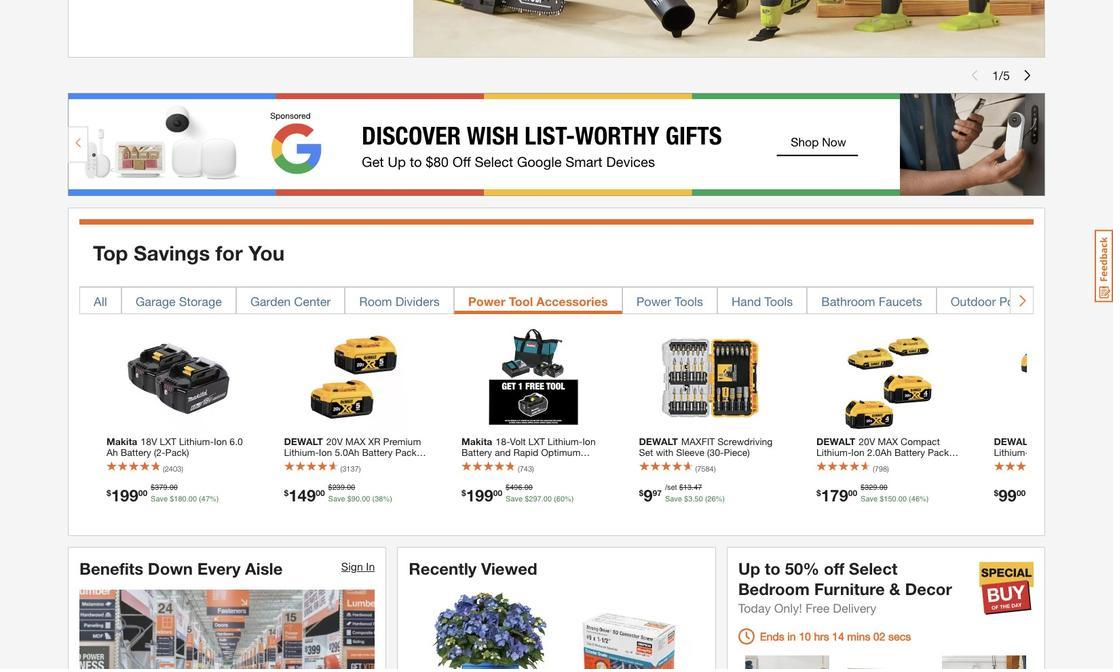 Task type: locate. For each thing, give the bounding box(es) containing it.
$ 199 00 $ 496 . 00 save $ 297 . 00 ( 60 %)
[[462, 483, 574, 505]]

02
[[874, 630, 886, 643]]

makita for ah
[[107, 436, 137, 447]]

0 vertical spatial 18v
[[141, 436, 157, 447]]

$ 9 97 /set $ 13 . 47 save $ 3 . 50 ( 26 %)
[[639, 483, 725, 505]]

all button
[[79, 287, 121, 314]]

garden center button
[[236, 287, 345, 314]]

ah
[[107, 447, 118, 458]]

pack
[[395, 447, 417, 458], [928, 447, 949, 458], [529, 458, 551, 469], [893, 468, 914, 480]]

00 right 90
[[362, 495, 370, 503]]

199 left 379
[[111, 486, 138, 505]]

pack) inside 20v max xr premium lithium-ion 5.0ah battery pack (2 pack)
[[284, 458, 308, 469]]

00 left 239
[[316, 488, 325, 498]]

5 %) from the left
[[920, 495, 929, 503]]

( 7584 )
[[695, 464, 716, 473]]

0 horizontal spatial 47
[[201, 495, 210, 503]]

0 horizontal spatial lxt
[[160, 436, 176, 447]]

0 horizontal spatial 5.0ah
[[335, 447, 359, 458]]

dewalt left maxfit
[[639, 436, 678, 447]]

every
[[197, 559, 241, 578]]

battery up 329
[[860, 468, 890, 480]]

0 vertical spatial 5.0ah
[[335, 447, 359, 458]]

battery up bonus
[[462, 447, 492, 458]]

screwdriving
[[718, 436, 773, 447]]

3 dewalt from the left
[[817, 436, 856, 447]]

(2 up 46
[[917, 468, 925, 480]]

ion inside 18-volt lxt lithium-ion battery and rapid optimum charger starter pack (5.0ah) with bonus 18v lxt battery 5.0ah
[[583, 436, 596, 447]]

%) for 20v max xr premium lithium-ion 5.0ah battery pack (2 pack)
[[383, 495, 392, 503]]

battery inside 20v max xr premium lithium-ion 5.0ah battery pack (2 pack)
[[362, 447, 393, 458]]

00 left 496
[[493, 488, 502, 498]]

hand
[[732, 294, 761, 309]]

1 horizontal spatial and
[[843, 458, 859, 469]]

decor
[[905, 579, 952, 598]]

1 vertical spatial xr
[[904, 458, 916, 469]]

) for compact
[[887, 464, 889, 473]]

lxt up ( 2403 )
[[160, 436, 176, 447]]

199 inside $ 199 00 $ 496 . 00 save $ 297 . 00 ( 60 %)
[[466, 486, 493, 505]]

%) right 90
[[383, 495, 392, 503]]

47 right 180
[[201, 495, 210, 503]]

18v
[[141, 436, 157, 447], [491, 468, 507, 480]]

1 makita from the left
[[107, 436, 137, 447]]

0 horizontal spatial xr
[[368, 436, 381, 447]]

ion up "(5.0ah)" in the bottom of the page
[[583, 436, 596, 447]]

lithium- down compact
[[919, 458, 953, 469]]

( right 150 at right bottom
[[909, 495, 912, 503]]

20v inside 20v max xr premium lithium-ion 5.0ah battery pack (2 pack)
[[326, 436, 343, 447]]

power inside the power tool accessories button
[[468, 294, 506, 309]]

1 horizontal spatial tools
[[765, 294, 793, 309]]

1 vertical spatial 5.0ah
[[562, 468, 587, 480]]

5.0ah
[[335, 447, 359, 458], [562, 468, 587, 480]]

%) for 18-volt lxt lithium-ion battery and rapid optimum charger starter pack (5.0ah) with bonus 18v lxt battery 5.0ah
[[565, 495, 574, 503]]

5 ) from the left
[[887, 464, 889, 473]]

20v for 179
[[859, 436, 875, 447]]

%) inside the $ 179 00 $ 329 . 00 save $ 150 . 00 ( 46 %)
[[920, 495, 929, 503]]

%)
[[210, 495, 219, 503], [383, 495, 392, 503], [565, 495, 574, 503], [716, 495, 725, 503], [920, 495, 929, 503]]

( inside $ 149 00 $ 239 . 00 save $ 90 . 00 ( 38 %)
[[372, 495, 375, 503]]

3 save from the left
[[506, 495, 523, 503]]

1 horizontal spatial 199
[[466, 486, 493, 505]]

lxt right the volt
[[529, 436, 545, 447]]

4 save from the left
[[665, 495, 682, 503]]

$ 99 00
[[994, 486, 1026, 505]]

%) inside $ 199 00 $ 379 . 00 save $ 180 . 00 ( 47 %)
[[210, 495, 219, 503]]

3 power from the left
[[1000, 294, 1034, 309]]

lithium- up "(5.0ah)" in the bottom of the page
[[548, 436, 583, 447]]

( right 297
[[554, 495, 557, 503]]

and inside 18-volt lxt lithium-ion battery and rapid optimum charger starter pack (5.0ah) with bonus 18v lxt battery 5.0ah
[[495, 447, 511, 458]]

pack inside 20v max xr premium lithium-ion 5.0ah battery pack (2 pack)
[[395, 447, 417, 458]]

$
[[151, 483, 155, 492], [328, 483, 332, 492], [506, 483, 510, 492], [679, 483, 683, 492], [861, 483, 865, 492], [107, 488, 111, 498], [284, 488, 289, 498], [462, 488, 466, 498], [639, 488, 644, 498], [817, 488, 821, 498], [994, 488, 999, 498], [170, 495, 174, 503], [347, 495, 352, 503], [525, 495, 529, 503], [684, 495, 688, 503], [880, 495, 884, 503]]

5.0ah inside 18-volt lxt lithium-ion battery and rapid optimum charger starter pack (5.0ah) with bonus 18v lxt battery 5.0ah
[[562, 468, 587, 480]]

( right 90
[[372, 495, 375, 503]]

premium
[[383, 436, 421, 447]]

(2 right compact
[[952, 447, 960, 458]]

save for 20v max xr premium lithium-ion 5.0ah battery pack (2 pack)
[[328, 495, 345, 503]]

and inside the 20v max compact lithium-ion 2.0ah battery pack (2 pack) and 20v max xr lithium- ion 4.0ah battery pack (2 pack)
[[843, 458, 859, 469]]

( inside $ 199 00 $ 496 . 00 save $ 297 . 00 ( 60 %)
[[554, 495, 557, 503]]

18v right ah
[[141, 436, 157, 447]]

recently
[[409, 559, 477, 578]]

aisle
[[245, 559, 283, 578]]

2 tools from the left
[[765, 294, 793, 309]]

$ inside $ 99 00
[[994, 488, 999, 498]]

save down /set
[[665, 495, 682, 503]]

with
[[656, 447, 674, 458], [586, 458, 603, 469]]

) up 90
[[359, 464, 361, 473]]

( up 239
[[340, 464, 342, 473]]

lithium- up 149
[[284, 447, 319, 458]]

sign
[[341, 560, 363, 573]]

makita up charger
[[462, 436, 492, 447]]

save inside $ 149 00 $ 239 . 00 save $ 90 . 00 ( 38 %)
[[328, 495, 345, 503]]

top savings for you
[[93, 241, 285, 265]]

(2 inside 20v max xr premium lithium-ion 5.0ah battery pack (2 pack)
[[419, 447, 427, 458]]

90
[[352, 495, 360, 503]]

pack) up ( 2403 )
[[165, 447, 189, 458]]

lxt inside 18v lxt lithium-ion 6.0 ah battery (2-pack)
[[160, 436, 176, 447]]

2 power from the left
[[637, 294, 671, 309]]

4 %) from the left
[[716, 495, 725, 503]]

(
[[163, 464, 165, 473], [340, 464, 342, 473], [518, 464, 520, 473], [695, 464, 697, 473], [873, 464, 875, 473], [199, 495, 201, 503], [372, 495, 375, 503], [554, 495, 557, 503], [705, 495, 708, 503], [909, 495, 912, 503]]

save down 239
[[328, 495, 345, 503]]

dewalt for 149
[[284, 436, 323, 447]]

20v for 149
[[326, 436, 343, 447]]

5.0ah inside 20v max xr premium lithium-ion 5.0ah battery pack (2 pack)
[[335, 447, 359, 458]]

( down (2-
[[163, 464, 165, 473]]

329
[[865, 483, 877, 492]]

viewed
[[481, 559, 537, 578]]

) down rapid
[[532, 464, 534, 473]]

99
[[999, 486, 1017, 505]]

0 vertical spatial xr
[[368, 436, 381, 447]]

( right 50
[[705, 495, 708, 503]]

battery right ah
[[121, 447, 151, 458]]

50
[[695, 495, 703, 503]]

sign in
[[341, 560, 375, 573]]

4 dewalt from the left
[[994, 436, 1033, 447]]

save inside $ 199 00 $ 496 . 00 save $ 297 . 00 ( 60 %)
[[506, 495, 523, 503]]

makita left (2-
[[107, 436, 137, 447]]

0 horizontal spatial makita
[[107, 436, 137, 447]]

(2-
[[154, 447, 165, 458]]

and left 798
[[843, 458, 859, 469]]

sleeve
[[676, 447, 705, 458]]

1 horizontal spatial lxt
[[510, 468, 526, 480]]

0 horizontal spatial and
[[495, 447, 511, 458]]

with inside maxfit screwdriving set with sleeve (30-piece)
[[656, 447, 674, 458]]

199 for 18-volt lxt lithium-ion battery and rapid optimum charger starter pack (5.0ah) with bonus 18v lxt battery 5.0ah
[[466, 486, 493, 505]]

18v lxt lithium-ion 6.0 ah battery (2-pack) image
[[127, 328, 229, 430]]

mins
[[847, 630, 871, 643]]

(2 left charger
[[419, 447, 427, 458]]

199 down bonus
[[466, 486, 493, 505]]

save down 329
[[861, 495, 878, 503]]

/
[[999, 68, 1003, 82]]

hand tools button
[[718, 287, 807, 314]]

1 horizontal spatial power
[[637, 294, 671, 309]]

maxfit screwdriving set with sleeve (30-piece) image
[[660, 328, 762, 430]]

lithium- up 4.0ah
[[817, 447, 852, 458]]

power
[[468, 294, 506, 309], [637, 294, 671, 309], [1000, 294, 1034, 309]]

2 gal. pop star bigleaf hydrangea flowering shrub with electric blue or pink lacecap flowers image
[[425, 592, 554, 669]]

00 right 379
[[169, 483, 178, 492]]

with right set at the bottom right of page
[[656, 447, 674, 458]]

3 ) from the left
[[532, 464, 534, 473]]

&
[[890, 579, 901, 598]]

ion up $ 149 00 $ 239 . 00 save $ 90 . 00 ( 38 %)
[[319, 447, 332, 458]]

1
[[992, 68, 999, 82]]

2 %) from the left
[[383, 495, 392, 503]]

0 horizontal spatial 199
[[111, 486, 138, 505]]

1 horizontal spatial 18v
[[491, 468, 507, 480]]

1 horizontal spatial makita
[[462, 436, 492, 447]]

199 inside $ 199 00 $ 379 . 00 save $ 180 . 00 ( 47 %)
[[111, 486, 138, 505]]

power inside outdoor power equipment button
[[1000, 294, 1034, 309]]

239
[[332, 483, 345, 492]]

dewalt
[[284, 436, 323, 447], [639, 436, 678, 447], [817, 436, 856, 447], [994, 436, 1033, 447]]

3 %) from the left
[[565, 495, 574, 503]]

piece)
[[724, 447, 750, 458]]

dewalt up 4.0ah
[[817, 436, 856, 447]]

0 horizontal spatial 18v
[[141, 436, 157, 447]]

lithium- inside 20v max xr premium lithium-ion 5.0ah battery pack (2 pack)
[[284, 447, 319, 458]]

next slide image
[[1022, 70, 1033, 81]]

with right "(5.0ah)" in the bottom of the page
[[586, 458, 603, 469]]

46
[[912, 495, 920, 503]]

1 horizontal spatial 5.0ah
[[562, 468, 587, 480]]

dewalt up 149
[[284, 436, 323, 447]]

5.0ah down optimum
[[562, 468, 587, 480]]

save
[[151, 495, 168, 503], [328, 495, 345, 503], [506, 495, 523, 503], [665, 495, 682, 503], [861, 495, 878, 503]]

20v
[[326, 436, 343, 447], [859, 436, 875, 447], [862, 458, 878, 469]]

20v max compact lithium-ion 2.0ah battery pack (2 pack) and 20v max xr lithium- ion 4.0ah battery pack (2 pack)
[[817, 436, 960, 480]]

power inside power tools button
[[637, 294, 671, 309]]

%) right 150 at right bottom
[[920, 495, 929, 503]]

( down sleeve
[[695, 464, 697, 473]]

save down 379
[[151, 495, 168, 503]]

0 horizontal spatial (2
[[419, 447, 427, 458]]

power for power tools
[[637, 294, 671, 309]]

1 tools from the left
[[675, 294, 703, 309]]

tools left the hand
[[675, 294, 703, 309]]

accessories
[[537, 294, 608, 309]]

47 right the 13
[[694, 483, 702, 492]]

1 %) from the left
[[210, 495, 219, 503]]

max
[[345, 436, 366, 447], [878, 436, 898, 447], [881, 458, 901, 469]]

0 horizontal spatial tools
[[675, 294, 703, 309]]

next arrow image
[[1016, 294, 1028, 307]]

00
[[169, 483, 178, 492], [347, 483, 355, 492], [525, 483, 533, 492], [880, 483, 888, 492], [138, 488, 147, 498], [316, 488, 325, 498], [493, 488, 502, 498], [848, 488, 857, 498], [1017, 488, 1026, 498], [189, 495, 197, 503], [362, 495, 370, 503], [544, 495, 552, 503], [899, 495, 907, 503]]

select
[[849, 559, 898, 578]]

1 vertical spatial 47
[[201, 495, 210, 503]]

1 199 from the left
[[111, 486, 138, 505]]

tool
[[509, 294, 533, 309]]

496
[[510, 483, 522, 492]]

%) inside $ 199 00 $ 496 . 00 save $ 297 . 00 ( 60 %)
[[565, 495, 574, 503]]

4 ) from the left
[[714, 464, 716, 473]]

lithium- up '2403'
[[179, 436, 214, 447]]

1 power from the left
[[468, 294, 506, 309]]

( inside $ 199 00 $ 379 . 00 save $ 180 . 00 ( 47 %)
[[199, 495, 201, 503]]

garage storage button
[[121, 287, 236, 314]]

%) for 18v lxt lithium-ion 6.0 ah battery (2-pack)
[[210, 495, 219, 503]]

ion
[[214, 436, 227, 447], [583, 436, 596, 447], [319, 447, 332, 458], [852, 447, 865, 458], [817, 468, 830, 480]]

garage storage
[[136, 294, 222, 309]]

1 save from the left
[[151, 495, 168, 503]]

20v up 329
[[862, 458, 878, 469]]

xr down compact
[[904, 458, 916, 469]]

0 horizontal spatial with
[[586, 458, 603, 469]]

ion left 6.0
[[214, 436, 227, 447]]

2 horizontal spatial (2
[[952, 447, 960, 458]]

pack) up 149
[[284, 458, 308, 469]]

tools right the hand
[[765, 294, 793, 309]]

20v up 3137
[[326, 436, 343, 447]]

1 dewalt from the left
[[284, 436, 323, 447]]

1 horizontal spatial xr
[[904, 458, 916, 469]]

garden center
[[250, 294, 331, 309]]

) down 18v lxt lithium-ion 6.0 ah battery (2-pack)
[[181, 464, 183, 473]]

0 vertical spatial 47
[[694, 483, 702, 492]]

5.0ah up 3137
[[335, 447, 359, 458]]

0 horizontal spatial power
[[468, 294, 506, 309]]

00 down dewalt link
[[1017, 488, 1026, 498]]

1 horizontal spatial with
[[656, 447, 674, 458]]

(2
[[419, 447, 427, 458], [952, 447, 960, 458], [917, 468, 925, 480]]

2 ) from the left
[[359, 464, 361, 473]]

max inside 20v max xr premium lithium-ion 5.0ah battery pack (2 pack)
[[345, 436, 366, 447]]

5 save from the left
[[861, 495, 878, 503]]

battery up 38
[[362, 447, 393, 458]]

%) right 50
[[716, 495, 725, 503]]

%) inside $ 149 00 $ 239 . 00 save $ 90 . 00 ( 38 %)
[[383, 495, 392, 503]]

lithium-
[[179, 436, 214, 447], [548, 436, 583, 447], [284, 447, 319, 458], [817, 447, 852, 458], [919, 458, 953, 469]]

00 right 150 at right bottom
[[899, 495, 907, 503]]

save down 496
[[506, 495, 523, 503]]

7584
[[697, 464, 714, 473]]

xr left the premium
[[368, 436, 381, 447]]

and left rapid
[[495, 447, 511, 458]]

18v inside 18v lxt lithium-ion 6.0 ah battery (2-pack)
[[141, 436, 157, 447]]

2 makita from the left
[[462, 436, 492, 447]]

to
[[765, 559, 781, 578]]

savings
[[134, 241, 210, 265]]

save inside the $ 179 00 $ 329 . 00 save $ 150 . 00 ( 46 %)
[[861, 495, 878, 503]]

%) right 180
[[210, 495, 219, 503]]

%) right 297
[[565, 495, 574, 503]]

pack) down compact
[[927, 468, 951, 480]]

maxfit screwdriving set with sleeve (30-piece)
[[639, 436, 773, 458]]

2 dewalt from the left
[[639, 436, 678, 447]]

20v up '( 798 )'
[[859, 436, 875, 447]]

1 vertical spatial 18v
[[491, 468, 507, 480]]

149
[[289, 486, 316, 505]]

img for put a bow on tool gifting up to 45% off select tools & tool accessories image
[[68, 0, 1045, 58]]

199 for 18v lxt lithium-ion 6.0 ah battery (2-pack)
[[111, 486, 138, 505]]

) down (30-
[[714, 464, 716, 473]]

1 horizontal spatial 47
[[694, 483, 702, 492]]

( right 180
[[199, 495, 201, 503]]

00 left 329
[[848, 488, 857, 498]]

2 199 from the left
[[466, 486, 493, 505]]

ion left 2.0ah
[[852, 447, 865, 458]]

2 horizontal spatial power
[[1000, 294, 1034, 309]]

makita for battery
[[462, 436, 492, 447]]

save for 18-volt lxt lithium-ion battery and rapid optimum charger starter pack (5.0ah) with bonus 18v lxt battery 5.0ah
[[506, 495, 523, 503]]

dewalt up $ 99 00
[[994, 436, 1033, 447]]

power tools button
[[622, 287, 718, 314]]

save inside $ 199 00 $ 379 . 00 save $ 180 . 00 ( 47 %)
[[151, 495, 168, 503]]

max for 179
[[878, 436, 898, 447]]

hrs
[[814, 630, 829, 643]]

1 ) from the left
[[181, 464, 183, 473]]

00 inside $ 99 00
[[1017, 488, 1026, 498]]

.
[[167, 483, 169, 492], [345, 483, 347, 492], [522, 483, 525, 492], [692, 483, 694, 492], [877, 483, 880, 492], [186, 495, 189, 503], [360, 495, 362, 503], [542, 495, 544, 503], [693, 495, 695, 503], [897, 495, 899, 503]]

18v right bonus
[[491, 468, 507, 480]]

secs
[[889, 630, 911, 643]]

( inside the $ 179 00 $ 329 . 00 save $ 150 . 00 ( 46 %)
[[909, 495, 912, 503]]

2 save from the left
[[328, 495, 345, 503]]

( 2403 )
[[163, 464, 183, 473]]

180
[[174, 495, 186, 503]]

( down rapid
[[518, 464, 520, 473]]

) down 2.0ah
[[887, 464, 889, 473]]

feedback link image
[[1095, 229, 1113, 303]]

down
[[148, 559, 193, 578]]

lxt up 496
[[510, 468, 526, 480]]



Task type: describe. For each thing, give the bounding box(es) containing it.
ends
[[760, 630, 785, 643]]

18-volt lxt lithium-ion battery and rapid optimum charger starter pack (5.0ah) with bonus 18v lxt battery 5.0ah image
[[482, 328, 584, 430]]

20v max xr premium lithium-ion 5.0ah battery pack (2 pack)
[[284, 436, 427, 469]]

starter
[[498, 458, 527, 469]]

14
[[832, 630, 844, 643]]

( 798 )
[[873, 464, 889, 473]]

1 horizontal spatial (2
[[917, 468, 925, 480]]

50%
[[785, 559, 820, 578]]

5
[[1003, 68, 1010, 82]]

%) inside $ 9 97 /set $ 13 . 47 save $ 3 . 50 ( 26 %)
[[716, 495, 725, 503]]

up
[[738, 559, 760, 578]]

10
[[799, 630, 811, 643]]

00 left 379
[[138, 488, 147, 498]]

recently viewed
[[409, 559, 537, 578]]

center
[[294, 294, 331, 309]]

in
[[366, 560, 375, 573]]

00 up 90
[[347, 483, 355, 492]]

bedroom
[[738, 579, 810, 598]]

pack) inside 18v lxt lithium-ion 6.0 ah battery (2-pack)
[[165, 447, 189, 458]]

ends in 10 hrs 14 mins 02 secs
[[760, 630, 911, 643]]

2403
[[165, 464, 181, 473]]

179
[[821, 486, 848, 505]]

rapid
[[514, 447, 539, 458]]

xr inside the 20v max compact lithium-ion 2.0ah battery pack (2 pack) and 20v max xr lithium- ion 4.0ah battery pack (2 pack)
[[904, 458, 916, 469]]

38
[[375, 495, 383, 503]]

150
[[884, 495, 897, 503]]

$ 149 00 $ 239 . 00 save $ 90 . 00 ( 38 %)
[[284, 483, 392, 505]]

xr inside 20v max xr premium lithium-ion 5.0ah battery pack (2 pack)
[[368, 436, 381, 447]]

save for 18v lxt lithium-ion 6.0 ah battery (2-pack)
[[151, 495, 168, 503]]

20v max xr premium lithium-ion 5.0ah battery pack (2 pack) image
[[305, 328, 407, 430]]

6.0
[[230, 436, 243, 447]]

outdoor
[[951, 294, 996, 309]]

garage
[[136, 294, 176, 309]]

volt
[[510, 436, 526, 447]]

top
[[93, 241, 128, 265]]

/set
[[665, 483, 677, 492]]

13
[[683, 483, 692, 492]]

bathroom faucets
[[822, 294, 922, 309]]

1 / 5
[[992, 68, 1010, 82]]

00 right 180
[[189, 495, 197, 503]]

(30-
[[707, 447, 724, 458]]

ion left 4.0ah
[[817, 468, 830, 480]]

save for 20v max compact lithium-ion 2.0ah battery pack (2 pack) and 20v max xr lithium- ion 4.0ah battery pack (2 pack)
[[861, 495, 878, 503]]

) for lxt
[[532, 464, 534, 473]]

hand tools
[[732, 294, 793, 309]]

lithium- inside 18-volt lxt lithium-ion battery and rapid optimum charger starter pack (5.0ah) with bonus 18v lxt battery 5.0ah
[[548, 436, 583, 447]]

outdoor power equipment
[[951, 294, 1097, 309]]

free delivery
[[806, 601, 877, 615]]

max for 149
[[345, 436, 366, 447]]

60
[[557, 495, 565, 503]]

bonus
[[462, 468, 488, 480]]

dividers
[[396, 294, 440, 309]]

power tool accessories
[[468, 294, 608, 309]]

18-volt lxt lithium-ion battery and rapid optimum charger starter pack (5.0ah) with bonus 18v lxt battery 5.0ah
[[462, 436, 603, 480]]

power tool accessories button
[[454, 287, 622, 314]]

) for set
[[714, 464, 716, 473]]

for
[[216, 241, 243, 265]]

00 right 496
[[525, 483, 533, 492]]

379
[[155, 483, 167, 492]]

save inside $ 9 97 /set $ 13 . 47 save $ 3 . 50 ( 26 %)
[[665, 495, 682, 503]]

18v inside 18-volt lxt lithium-ion battery and rapid optimum charger starter pack (5.0ah) with bonus 18v lxt battery 5.0ah
[[491, 468, 507, 480]]

bathroom
[[822, 294, 876, 309]]

sign in link
[[341, 560, 375, 573]]

power for power tool accessories
[[468, 294, 506, 309]]

dewalt for 179
[[817, 436, 856, 447]]

room dividers
[[359, 294, 440, 309]]

26
[[708, 495, 716, 503]]

( inside $ 9 97 /set $ 13 . 47 save $ 3 . 50 ( 26 %)
[[705, 495, 708, 503]]

dewalt link
[[994, 436, 1113, 469]]

nightstands & decor product image image
[[943, 656, 1027, 669]]

set
[[639, 447, 653, 458]]

tools for hand tools
[[765, 294, 793, 309]]

18v lxt lithium-ion 6.0 ah battery (2-pack)
[[107, 436, 243, 458]]

3
[[688, 495, 693, 503]]

off
[[824, 559, 845, 578]]

97
[[653, 488, 662, 498]]

battery right 2.0ah
[[895, 447, 925, 458]]

47 inside $ 9 97 /set $ 13 . 47 save $ 3 . 50 ( 26 %)
[[694, 483, 702, 492]]

$ 199 00 $ 379 . 00 save $ 180 . 00 ( 47 %)
[[107, 483, 219, 505]]

battery inside 18v lxt lithium-ion 6.0 ah battery (2-pack)
[[121, 447, 151, 458]]

charger
[[462, 458, 496, 469]]

special buy logo image
[[980, 561, 1034, 615]]

ion inside 18v lxt lithium-ion 6.0 ah battery (2-pack)
[[214, 436, 227, 447]]

pack) up 179
[[817, 458, 840, 469]]

2 horizontal spatial lxt
[[529, 436, 545, 447]]

4.0ah
[[833, 468, 857, 480]]

20v max compact lithium-ion 2.0ah battery pack (2 pack) and 20v max xr lithium-ion 4.0ah battery pack (2 pack) image
[[837, 328, 940, 430]]

room
[[359, 294, 392, 309]]

battery up 297
[[529, 468, 560, 480]]

optimum
[[541, 447, 581, 458]]

18-
[[496, 436, 510, 447]]

47 inside $ 199 00 $ 379 . 00 save $ 180 . 00 ( 47 %)
[[201, 495, 210, 503]]

00 right 329
[[880, 483, 888, 492]]

sign in card banner image
[[79, 590, 375, 669]]

#9 x 1-1/2 in. 1/4-hex drive, strong-drive sd connector screw (100-pack) image
[[565, 592, 693, 669]]

this is the first slide image
[[969, 70, 980, 81]]

dewalt for 9
[[639, 436, 678, 447]]

furniture
[[814, 579, 885, 598]]

297
[[529, 495, 542, 503]]

20v max compact lithium-ion 3.0ah battery pack (2 pack) image
[[1015, 328, 1113, 430]]

( down 2.0ah
[[873, 464, 875, 473]]

mattresses & bedroom furniture product image image
[[746, 656, 830, 669]]

up to 50% off select bedroom furniture & decor today only! free delivery
[[738, 559, 952, 615]]

with inside 18-volt lxt lithium-ion battery and rapid optimum charger starter pack (5.0ah) with bonus 18v lxt battery 5.0ah
[[586, 458, 603, 469]]

power tools
[[637, 294, 703, 309]]

all
[[94, 294, 107, 309]]

( 743 )
[[518, 464, 534, 473]]

lithium- inside 18v lxt lithium-ion 6.0 ah battery (2-pack)
[[179, 436, 214, 447]]

pack inside 18-volt lxt lithium-ion battery and rapid optimum charger starter pack (5.0ah) with bonus 18v lxt battery 5.0ah
[[529, 458, 551, 469]]

) for xr
[[359, 464, 361, 473]]

benefits down every aisle
[[79, 559, 283, 578]]

) for lithium-
[[181, 464, 183, 473]]

00 right 297
[[544, 495, 552, 503]]

tools for power tools
[[675, 294, 703, 309]]

ion inside 20v max xr premium lithium-ion 5.0ah battery pack (2 pack)
[[319, 447, 332, 458]]

equipment
[[1038, 294, 1097, 309]]

beds product image image
[[844, 656, 928, 669]]

(5.0ah)
[[553, 458, 583, 469]]

today only!
[[738, 601, 802, 615]]

%) for 20v max compact lithium-ion 2.0ah battery pack (2 pack) and 20v max xr lithium- ion 4.0ah battery pack (2 pack)
[[920, 495, 929, 503]]

compact
[[901, 436, 940, 447]]

$ 179 00 $ 329 . 00 save $ 150 . 00 ( 46 %)
[[817, 483, 929, 505]]

garden
[[250, 294, 291, 309]]



Task type: vqa. For each thing, say whether or not it's contained in the screenshot.
fourth ) from left
yes



